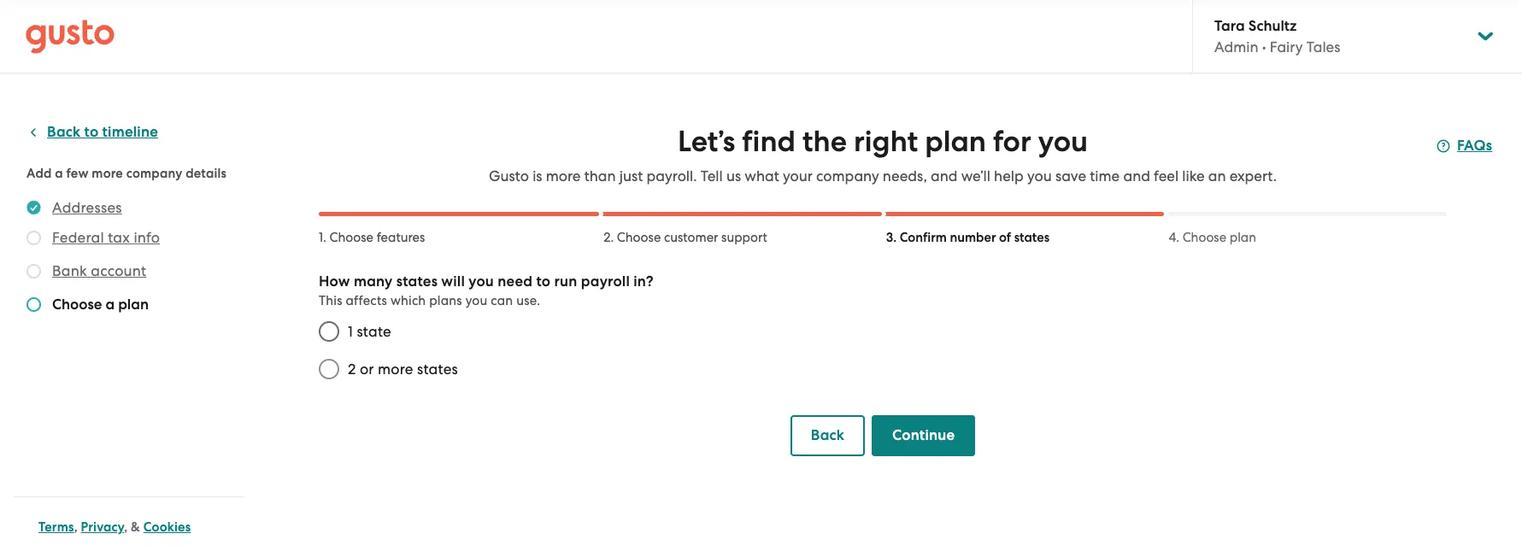 Task type: describe. For each thing, give the bounding box(es) containing it.
back to timeline button
[[27, 122, 158, 143]]

can
[[491, 293, 513, 309]]

cookies
[[143, 520, 191, 535]]

find
[[742, 124, 796, 159]]

choose a plan
[[52, 296, 149, 314]]

back to timeline
[[47, 123, 158, 141]]

tales
[[1307, 38, 1341, 56]]

1 check image from the top
[[27, 264, 41, 279]]

right
[[854, 124, 918, 159]]

back for back
[[811, 427, 845, 445]]

choose customer support
[[617, 230, 768, 245]]

choose for choose a plan
[[52, 296, 102, 314]]

add a few more company details
[[27, 166, 227, 181]]

admin
[[1215, 38, 1259, 56]]

let's
[[678, 124, 736, 159]]

2 check image from the top
[[27, 298, 41, 312]]

to inside the how many states will you need to run payroll in? this affects which plans you can use.
[[537, 273, 551, 291]]

1 state radio
[[310, 313, 348, 351]]

confirm
[[900, 230, 947, 245]]

choose plan
[[1183, 230, 1257, 245]]

bank account button
[[52, 261, 146, 281]]

continue
[[893, 427, 955, 445]]

states inside the how many states will you need to run payroll in? this affects which plans you can use.
[[396, 273, 438, 291]]

choose for choose features
[[330, 230, 374, 245]]

what
[[745, 168, 780, 185]]

2 horizontal spatial plan
[[1230, 230, 1257, 245]]

your
[[783, 168, 813, 185]]

confirm number of states
[[900, 230, 1050, 245]]

save
[[1056, 168, 1087, 185]]

2 or more states radio
[[310, 351, 348, 388]]

run
[[554, 273, 578, 291]]

choose for choose plan
[[1183, 230, 1227, 245]]

few
[[66, 166, 89, 181]]

time
[[1090, 168, 1120, 185]]

to inside button
[[84, 123, 99, 141]]

choose features
[[330, 230, 425, 245]]

plan inside let's find the right plan for you gusto is more than just payroll. tell us what your company needs, and we'll help you save time and feel like an expert.
[[925, 124, 987, 159]]

choose for choose customer support
[[617, 230, 661, 245]]

how
[[319, 273, 350, 291]]

terms
[[38, 520, 74, 535]]

gusto
[[489, 168, 529, 185]]

continue button
[[872, 416, 976, 457]]

of
[[1000, 230, 1012, 245]]

tara schultz admin • fairy tales
[[1215, 17, 1341, 56]]

0 horizontal spatial company
[[126, 166, 183, 181]]

timeline
[[102, 123, 158, 141]]

privacy link
[[81, 520, 124, 535]]

terms link
[[38, 520, 74, 535]]

payroll.
[[647, 168, 697, 185]]

addresses
[[52, 199, 122, 216]]

customer
[[664, 230, 719, 245]]

•
[[1263, 38, 1267, 56]]

federal tax info button
[[52, 227, 160, 248]]

schultz
[[1249, 17, 1297, 35]]

fairy
[[1271, 38, 1304, 56]]

2
[[348, 361, 356, 378]]

like
[[1183, 168, 1205, 185]]

a for few
[[55, 166, 63, 181]]

we'll
[[962, 168, 991, 185]]

is
[[533, 168, 543, 185]]

0 horizontal spatial more
[[92, 166, 123, 181]]



Task type: locate. For each thing, give the bounding box(es) containing it.
how many states will you need to run payroll in? this affects which plans you can use.
[[319, 273, 654, 309]]

support
[[722, 230, 768, 245]]

a inside list
[[106, 296, 115, 314]]

choose inside list
[[52, 296, 102, 314]]

use.
[[517, 293, 541, 309]]

0 horizontal spatial a
[[55, 166, 63, 181]]

0 vertical spatial plan
[[925, 124, 987, 159]]

more right is
[[546, 168, 581, 185]]

choose down bank
[[52, 296, 102, 314]]

1
[[348, 323, 353, 340]]

more right the or
[[378, 361, 414, 378]]

bank account
[[52, 263, 146, 280]]

cookies button
[[143, 517, 191, 538]]

2 or more states
[[348, 361, 458, 378]]

affects
[[346, 293, 387, 309]]

0 horizontal spatial to
[[84, 123, 99, 141]]

plan
[[925, 124, 987, 159], [1230, 230, 1257, 245], [118, 296, 149, 314]]

choose up in?
[[617, 230, 661, 245]]

more inside let's find the right plan for you gusto is more than just payroll. tell us what your company needs, and we'll help you save time and feel like an expert.
[[546, 168, 581, 185]]

2 vertical spatial states
[[417, 361, 458, 378]]

help
[[995, 168, 1024, 185]]

choose up how
[[330, 230, 374, 245]]

addresses button
[[52, 198, 122, 218]]

1 horizontal spatial more
[[378, 361, 414, 378]]

company inside let's find the right plan for you gusto is more than just payroll. tell us what your company needs, and we'll help you save time and feel like an expert.
[[817, 168, 880, 185]]

0 vertical spatial to
[[84, 123, 99, 141]]

back for back to timeline
[[47, 123, 81, 141]]

states for of
[[1015, 230, 1050, 245]]

and
[[931, 168, 958, 185], [1124, 168, 1151, 185]]

us
[[727, 168, 742, 185]]

privacy
[[81, 520, 124, 535]]

faqs button
[[1437, 136, 1493, 156]]

0 horizontal spatial and
[[931, 168, 958, 185]]

and left 'we'll'
[[931, 168, 958, 185]]

you up save
[[1039, 124, 1089, 159]]

2 and from the left
[[1124, 168, 1151, 185]]

account
[[91, 263, 146, 280]]

choose
[[330, 230, 374, 245], [617, 230, 661, 245], [1183, 230, 1227, 245], [52, 296, 102, 314]]

1 horizontal spatial plan
[[925, 124, 987, 159]]

in?
[[634, 273, 654, 291]]

choose a plan list
[[27, 198, 237, 319]]

add
[[27, 166, 52, 181]]

more right few
[[92, 166, 123, 181]]

1 horizontal spatial company
[[817, 168, 880, 185]]

1 horizontal spatial ,
[[124, 520, 128, 535]]

1 horizontal spatial back
[[811, 427, 845, 445]]

will
[[442, 273, 465, 291]]

plans
[[429, 293, 462, 309]]

an
[[1209, 168, 1227, 185]]

check image
[[27, 264, 41, 279], [27, 298, 41, 312]]

&
[[131, 520, 140, 535]]

for
[[994, 124, 1032, 159]]

1 state
[[348, 323, 392, 340]]

, left privacy
[[74, 520, 78, 535]]

you right will
[[469, 273, 494, 291]]

choose down like
[[1183, 230, 1227, 245]]

company down the timeline
[[126, 166, 183, 181]]

1 horizontal spatial to
[[537, 273, 551, 291]]

,
[[74, 520, 78, 535], [124, 520, 128, 535]]

payroll
[[581, 273, 630, 291]]

just
[[620, 168, 643, 185]]

to left the timeline
[[84, 123, 99, 141]]

2 , from the left
[[124, 520, 128, 535]]

many
[[354, 273, 393, 291]]

1 vertical spatial states
[[396, 273, 438, 291]]

to
[[84, 123, 99, 141], [537, 273, 551, 291]]

1 horizontal spatial and
[[1124, 168, 1151, 185]]

back inside button
[[47, 123, 81, 141]]

info
[[134, 229, 160, 246]]

details
[[186, 166, 227, 181]]

tara
[[1215, 17, 1246, 35]]

1 vertical spatial to
[[537, 273, 551, 291]]

faqs
[[1458, 137, 1493, 155]]

0 vertical spatial a
[[55, 166, 63, 181]]

plan down expert.
[[1230, 230, 1257, 245]]

the
[[803, 124, 847, 159]]

company
[[126, 166, 183, 181], [817, 168, 880, 185]]

states up which
[[396, 273, 438, 291]]

features
[[377, 230, 425, 245]]

states for more
[[417, 361, 458, 378]]

1 vertical spatial a
[[106, 296, 115, 314]]

plan down account
[[118, 296, 149, 314]]

1 , from the left
[[74, 520, 78, 535]]

a left few
[[55, 166, 63, 181]]

2 horizontal spatial more
[[546, 168, 581, 185]]

1 vertical spatial back
[[811, 427, 845, 445]]

home image
[[26, 19, 115, 53]]

plan up 'we'll'
[[925, 124, 987, 159]]

this
[[319, 293, 343, 309]]

you left can
[[466, 293, 488, 309]]

and left "feel"
[[1124, 168, 1151, 185]]

to left "run"
[[537, 273, 551, 291]]

back button
[[791, 416, 865, 457]]

you right help
[[1028, 168, 1052, 185]]

federal tax info
[[52, 229, 160, 246]]

terms , privacy , & cookies
[[38, 520, 191, 535]]

state
[[357, 323, 392, 340]]

a
[[55, 166, 63, 181], [106, 296, 115, 314]]

1 horizontal spatial a
[[106, 296, 115, 314]]

plan inside list
[[118, 296, 149, 314]]

1 vertical spatial plan
[[1230, 230, 1257, 245]]

0 vertical spatial states
[[1015, 230, 1050, 245]]

company down the
[[817, 168, 880, 185]]

0 horizontal spatial back
[[47, 123, 81, 141]]

, left &
[[124, 520, 128, 535]]

than
[[585, 168, 616, 185]]

back
[[47, 123, 81, 141], [811, 427, 845, 445]]

1 and from the left
[[931, 168, 958, 185]]

number
[[950, 230, 997, 245]]

a down account
[[106, 296, 115, 314]]

a for plan
[[106, 296, 115, 314]]

you
[[1039, 124, 1089, 159], [1028, 168, 1052, 185], [469, 273, 494, 291], [466, 293, 488, 309]]

needs,
[[883, 168, 928, 185]]

0 vertical spatial back
[[47, 123, 81, 141]]

back inside button
[[811, 427, 845, 445]]

2 vertical spatial plan
[[118, 296, 149, 314]]

0 vertical spatial check image
[[27, 264, 41, 279]]

need
[[498, 273, 533, 291]]

feel
[[1154, 168, 1179, 185]]

bank
[[52, 263, 87, 280]]

0 horizontal spatial ,
[[74, 520, 78, 535]]

tax
[[108, 229, 130, 246]]

check image
[[27, 231, 41, 245]]

0 horizontal spatial plan
[[118, 296, 149, 314]]

let's find the right plan for you gusto is more than just payroll. tell us what your company needs, and we'll help you save time and feel like an expert.
[[489, 124, 1278, 185]]

circle check image
[[27, 198, 41, 218]]

tell
[[701, 168, 723, 185]]

expert.
[[1230, 168, 1278, 185]]

more
[[92, 166, 123, 181], [546, 168, 581, 185], [378, 361, 414, 378]]

which
[[391, 293, 426, 309]]

states down 'plans'
[[417, 361, 458, 378]]

or
[[360, 361, 374, 378]]

federal
[[52, 229, 104, 246]]

1 vertical spatial check image
[[27, 298, 41, 312]]

states right the of
[[1015, 230, 1050, 245]]



Task type: vqa. For each thing, say whether or not it's contained in the screenshot.
40 at top left
no



